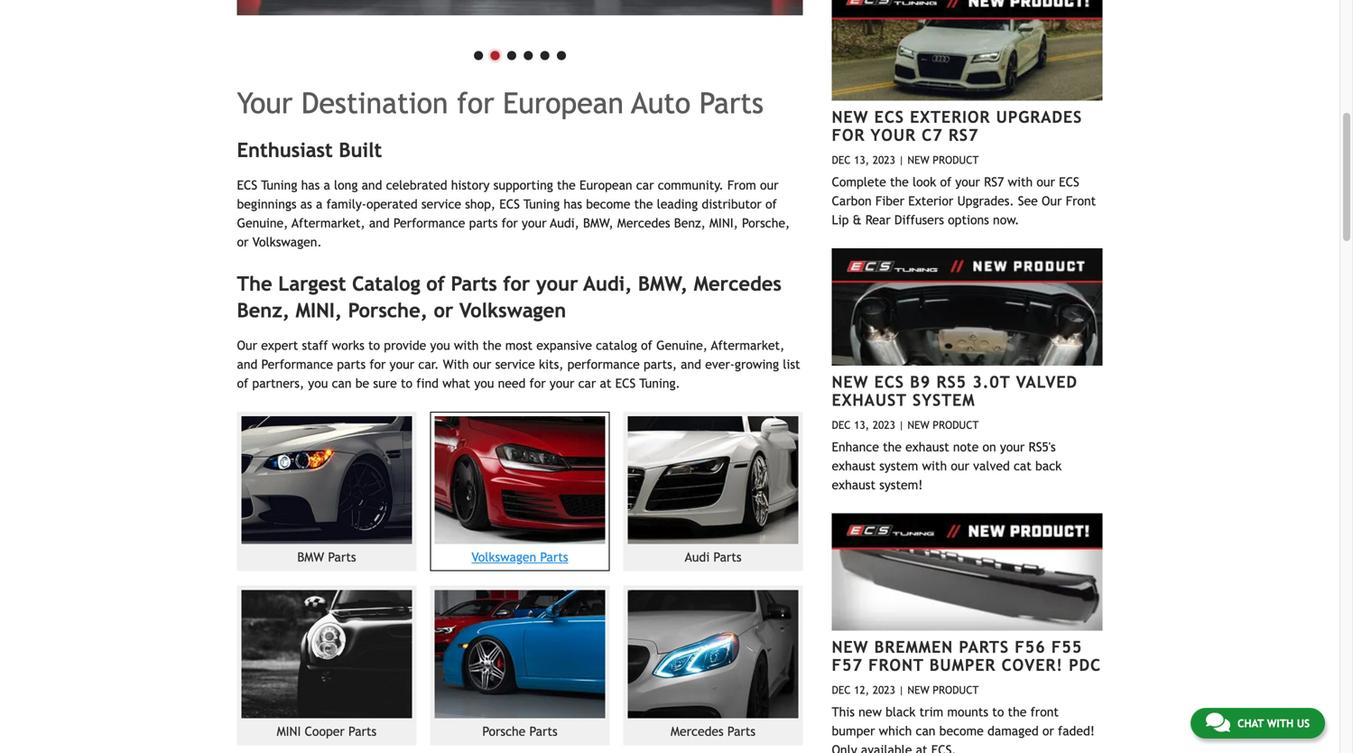 Task type: describe. For each thing, give the bounding box(es) containing it.
front
[[1031, 705, 1059, 719]]

ecs down supporting
[[500, 197, 520, 211]]

mercedes inside the largest catalog of parts for your audi, bmw, mercedes benz, mini, porsche, or volkswagen
[[694, 272, 782, 295]]

find
[[417, 376, 439, 390]]

lip
[[832, 212, 849, 227]]

volkswagen inside the largest catalog of parts for your audi, bmw, mercedes benz, mini, porsche, or volkswagen
[[460, 299, 566, 322]]

porsche, inside ecs tuning has a long and celebrated history supporting the european car community. from our beginnings as a family-operated service shop, ecs tuning has become the leading distributor of genuine, aftermarket, and performance parts for your audi, bmw, mercedes benz, mini, porsche, or volkswagen.
[[742, 216, 790, 230]]

new for b9
[[908, 418, 930, 431]]

porsche
[[482, 724, 526, 739]]

see
[[1018, 193, 1038, 208]]

2023 for exhaust
[[873, 418, 896, 431]]

as
[[301, 197, 312, 211]]

the left leading in the top of the page
[[634, 197, 653, 211]]

1 horizontal spatial has
[[564, 197, 582, 211]]

leading
[[657, 197, 698, 211]]

built
[[339, 139, 382, 162]]

available
[[861, 742, 912, 753]]

bmw parts
[[297, 550, 356, 564]]

can inside dec 12, 2023 | new product this new black trim mounts to the front bumper which can become damaged or faded! only available at ecs.
[[916, 724, 936, 738]]

volkswagen inside volkswagen parts "link"
[[472, 550, 537, 564]]

options
[[948, 212, 989, 227]]

trim
[[920, 705, 944, 719]]

bumper
[[930, 656, 996, 675]]

car inside ecs tuning has a long and celebrated history supporting the european car community. from our beginnings as a family-operated service shop, ecs tuning has become the leading distributor of genuine, aftermarket, and performance parts for your audi, bmw, mercedes benz, mini, porsche, or volkswagen.
[[636, 178, 654, 192]]

performance inside our expert staff works to provide you with the most expansive catalog of genuine, aftermarket, and performance parts for your car. with our service kits, performance parts, and ever-growing list of partners, you can be sure to find what you need for your car at ecs tuning.
[[261, 357, 333, 371]]

supporting
[[494, 178, 553, 192]]

1 • from the left
[[470, 35, 487, 72]]

mercedes parts link
[[624, 586, 803, 745]]

audi, inside the largest catalog of parts for your audi, bmw, mercedes benz, mini, porsche, or volkswagen
[[584, 272, 632, 295]]

• • • • • •
[[470, 35, 570, 72]]

catalog
[[352, 272, 420, 295]]

expansive
[[537, 338, 592, 352]]

largest
[[278, 272, 346, 295]]

our expert staff works to provide you with the most expansive catalog of genuine, aftermarket, and performance parts for your car. with our service kits, performance parts, and ever-growing list of partners, you can be sure to find what you need for your car at ecs tuning.
[[237, 338, 801, 390]]

volkswagen parts link
[[430, 412, 610, 571]]

comments image
[[1206, 712, 1231, 733]]

provide
[[384, 338, 426, 352]]

genuine, inside ecs tuning has a long and celebrated history supporting the european car community. from our beginnings as a family-operated service shop, ecs tuning has become the leading distributor of genuine, aftermarket, and performance parts for your audi, bmw, mercedes benz, mini, porsche, or volkswagen.
[[237, 216, 288, 230]]

with inside 'dec 13, 2023 | new product enhance the exhaust note on your rs5's exhaust system with our valved cat back exhaust system!'
[[922, 458, 947, 473]]

2 vertical spatial exhaust
[[832, 477, 876, 492]]

cooper
[[305, 724, 345, 739]]

need
[[498, 376, 526, 390]]

new ecs b9 rs5 3.0t valved exhaust system
[[832, 372, 1078, 410]]

of inside dec 13, 2023 | new product complete the look of your rs7 with our ecs carbon fiber exterior upgrades. see our front lip & rear diffusers options now.
[[940, 175, 952, 189]]

rs5
[[937, 372, 967, 391]]

from
[[728, 178, 756, 192]]

your down provide
[[390, 357, 415, 371]]

product for system
[[933, 418, 979, 431]]

our inside 'dec 13, 2023 | new product enhance the exhaust note on your rs5's exhaust system with our valved cat back exhaust system!'
[[951, 458, 970, 473]]

chat
[[1238, 717, 1264, 730]]

audi parts link
[[624, 412, 803, 571]]

us
[[1297, 717, 1310, 730]]

upgrades.
[[958, 193, 1015, 208]]

be
[[356, 376, 369, 390]]

new bremmen parts f56 f55 f57  front bumper cover! pdc image
[[832, 513, 1103, 631]]

your inside the largest catalog of parts for your audi, bmw, mercedes benz, mini, porsche, or volkswagen
[[536, 272, 578, 295]]

front inside dec 13, 2023 | new product complete the look of your rs7 with our ecs carbon fiber exterior upgrades. see our front lip & rear diffusers options now.
[[1066, 193, 1096, 208]]

long
[[334, 178, 358, 192]]

for up sure
[[370, 357, 386, 371]]

the right supporting
[[557, 178, 576, 192]]

our inside dec 13, 2023 | new product complete the look of your rs7 with our ecs carbon fiber exterior upgrades. see our front lip & rear diffusers options now.
[[1037, 175, 1056, 189]]

car.
[[418, 357, 439, 371]]

the largest catalog of parts for your audi, bmw, mercedes benz, mini, porsche, or volkswagen
[[237, 272, 782, 322]]

valved
[[1016, 372, 1078, 391]]

benz, inside ecs tuning has a long and celebrated history supporting the european car community. from our beginnings as a family-operated service shop, ecs tuning has become the leading distributor of genuine, aftermarket, and performance parts for your audi, bmw, mercedes benz, mini, porsche, or volkswagen.
[[674, 216, 706, 230]]

new ecs exterior upgrades for your c7 rs7 image
[[832, 0, 1103, 100]]

history
[[451, 178, 490, 192]]

mercedes inside ecs tuning has a long and celebrated history supporting the european car community. from our beginnings as a family-operated service shop, ecs tuning has become the leading distributor of genuine, aftermarket, and performance parts for your audi, bmw, mercedes benz, mini, porsche, or volkswagen.
[[618, 216, 671, 230]]

2023 for front
[[873, 683, 896, 696]]

bmw parts link
[[237, 412, 417, 571]]

your inside 'dec 13, 2023 | new product enhance the exhaust note on your rs5's exhaust system with our valved cat back exhaust system!'
[[1000, 440, 1025, 454]]

faded!
[[1058, 724, 1095, 738]]

new inside "new ecs exterior upgrades for your c7 rs7"
[[832, 107, 869, 126]]

with
[[443, 357, 469, 371]]

0 vertical spatial exhaust
[[906, 440, 950, 454]]

parts inside the largest catalog of parts for your audi, bmw, mercedes benz, mini, porsche, or volkswagen
[[451, 272, 497, 295]]

&
[[853, 212, 862, 227]]

0 vertical spatial your
[[237, 86, 293, 120]]

your inside dec 13, 2023 | new product complete the look of your rs7 with our ecs carbon fiber exterior upgrades. see our front lip & rear diffusers options now.
[[956, 175, 981, 189]]

cat
[[1014, 458, 1032, 473]]

of left partners,
[[237, 376, 248, 390]]

aftermarket, inside our expert staff works to provide you with the most expansive catalog of genuine, aftermarket, and performance parts for your car. with our service kits, performance parts, and ever-growing list of partners, you can be sure to find what you need for your car at ecs tuning.
[[711, 338, 785, 352]]

our inside dec 13, 2023 | new product complete the look of your rs7 with our ecs carbon fiber exterior upgrades. see our front lip & rear diffusers options now.
[[1042, 193, 1062, 208]]

note
[[953, 440, 979, 454]]

front inside new bremmen parts f56 f55 f57  front bumper cover! pdc
[[869, 656, 924, 675]]

and left ever-
[[681, 357, 702, 371]]

operated
[[367, 197, 418, 211]]

the inside dec 12, 2023 | new product this new black trim mounts to the front bumper which can become damaged or faded! only available at ecs.
[[1008, 705, 1027, 719]]

volkswagen.
[[253, 235, 322, 249]]

ecs inside new ecs b9 rs5 3.0t valved exhaust system
[[875, 372, 905, 391]]

community.
[[658, 178, 724, 192]]

audi, inside ecs tuning has a long and celebrated history supporting the european car community. from our beginnings as a family-operated service shop, ecs tuning has become the leading distributor of genuine, aftermarket, and performance parts for your audi, bmw, mercedes benz, mini, porsche, or volkswagen.
[[550, 216, 580, 230]]

your inside "new ecs exterior upgrades for your c7 rs7"
[[871, 126, 916, 144]]

bremmen
[[875, 637, 954, 656]]

new bremmen parts f56 f55 f57  front bumper cover! pdc
[[832, 637, 1102, 675]]

the
[[237, 272, 272, 295]]

pdc
[[1069, 656, 1102, 675]]

service inside ecs tuning has a long and celebrated history supporting the european car community. from our beginnings as a family-operated service shop, ecs tuning has become the leading distributor of genuine, aftermarket, and performance parts for your audi, bmw, mercedes benz, mini, porsche, or volkswagen.
[[422, 197, 461, 211]]

0 horizontal spatial a
[[316, 197, 323, 211]]

car inside our expert staff works to provide you with the most expansive catalog of genuine, aftermarket, and performance parts for your car. with our service kits, performance parts, and ever-growing list of partners, you can be sure to find what you need for your car at ecs tuning.
[[578, 376, 596, 390]]

auto
[[632, 86, 691, 120]]

new for front
[[832, 637, 869, 656]]

porsche parts
[[482, 724, 558, 739]]

volkswagen parts
[[472, 550, 568, 564]]

beginnings
[[237, 197, 297, 211]]

1 vertical spatial to
[[401, 376, 413, 390]]

ecs.
[[932, 742, 957, 753]]

become inside ecs tuning has a long and celebrated history supporting the european car community. from our beginnings as a family-operated service shop, ecs tuning has become the leading distributor of genuine, aftermarket, and performance parts for your audi, bmw, mercedes benz, mini, porsche, or volkswagen.
[[586, 197, 631, 211]]

b9
[[910, 372, 931, 391]]

can inside our expert staff works to provide you with the most expansive catalog of genuine, aftermarket, and performance parts for your car. with our service kits, performance parts, and ever-growing list of partners, you can be sure to find what you need for your car at ecs tuning.
[[332, 376, 352, 390]]

of up parts,
[[641, 338, 653, 352]]

mini cooper parts link
[[237, 586, 417, 745]]

upgrades
[[997, 107, 1083, 126]]

on
[[983, 440, 997, 454]]

new ecs b9 rs5 3.0t valved exhaust system image
[[832, 248, 1103, 365]]

and down the operated
[[369, 216, 390, 230]]

and up partners,
[[237, 357, 258, 371]]

1 horizontal spatial a
[[324, 178, 330, 192]]

0 horizontal spatial has
[[301, 178, 320, 192]]

black
[[886, 705, 916, 719]]

rs7 inside "new ecs exterior upgrades for your c7 rs7"
[[949, 126, 979, 144]]

ever-
[[705, 357, 735, 371]]

system
[[880, 458, 919, 473]]

with inside dec 13, 2023 | new product complete the look of your rs7 with our ecs carbon fiber exterior upgrades. see our front lip & rear diffusers options now.
[[1008, 175, 1033, 189]]

partners,
[[252, 376, 304, 390]]

or inside dec 12, 2023 | new product this new black trim mounts to the front bumper which can become damaged or faded! only available at ecs.
[[1043, 724, 1054, 738]]

ecs inside our expert staff works to provide you with the most expansive catalog of genuine, aftermarket, and performance parts for your car. with our service kits, performance parts, and ever-growing list of partners, you can be sure to find what you need for your car at ecs tuning.
[[616, 376, 636, 390]]

2 horizontal spatial you
[[474, 376, 494, 390]]

rear
[[866, 212, 891, 227]]

back
[[1036, 458, 1062, 473]]

mini, inside ecs tuning has a long and celebrated history supporting the european car community. from our beginnings as a family-operated service shop, ecs tuning has become the leading distributor of genuine, aftermarket, and performance parts for your audi, bmw, mercedes benz, mini, porsche, or volkswagen.
[[710, 216, 738, 230]]

parts inside our expert staff works to provide you with the most expansive catalog of genuine, aftermarket, and performance parts for your car. with our service kits, performance parts, and ever-growing list of partners, you can be sure to find what you need for your car at ecs tuning.
[[337, 357, 366, 371]]

become inside dec 12, 2023 | new product this new black trim mounts to the front bumper which can become damaged or faded! only available at ecs.
[[940, 724, 984, 738]]

tuning.
[[640, 376, 681, 390]]

mercedes inside "link"
[[671, 724, 724, 739]]

damaged
[[988, 724, 1039, 738]]

12,
[[854, 683, 870, 696]]

0 horizontal spatial tuning
[[261, 178, 297, 192]]



Task type: locate. For each thing, give the bounding box(es) containing it.
porsche parts link
[[430, 586, 610, 745]]

1 vertical spatial dec
[[832, 418, 851, 431]]

0 vertical spatial genuine,
[[237, 216, 288, 230]]

a
[[324, 178, 330, 192], [316, 197, 323, 211]]

product inside dec 13, 2023 | new product complete the look of your rs7 with our ecs carbon fiber exterior upgrades. see our front lip & rear diffusers options now.
[[933, 153, 979, 166]]

growing
[[735, 357, 779, 371]]

valved
[[974, 458, 1010, 473]]

for up most
[[503, 272, 530, 295]]

new for exhaust
[[832, 372, 869, 391]]

2 vertical spatial dec
[[832, 683, 851, 696]]

bmw
[[297, 550, 324, 564]]

aftermarket, down "family-"
[[292, 216, 365, 230]]

you
[[430, 338, 450, 352], [308, 376, 328, 390], [474, 376, 494, 390]]

2 horizontal spatial to
[[993, 705, 1004, 719]]

3 product from the top
[[933, 683, 979, 696]]

service
[[422, 197, 461, 211], [495, 357, 535, 371]]

0 vertical spatial new
[[832, 372, 869, 391]]

new inside dec 13, 2023 | new product complete the look of your rs7 with our ecs carbon fiber exterior upgrades. see our front lip & rear diffusers options now.
[[908, 153, 930, 166]]

performance down expert
[[261, 357, 333, 371]]

rs7 up upgrades.
[[984, 175, 1004, 189]]

0 horizontal spatial to
[[368, 338, 380, 352]]

your down kits,
[[550, 376, 575, 390]]

exterior down new ecs exterior upgrades for your c7 rs7 'image'
[[910, 107, 991, 126]]

0 vertical spatial performance
[[394, 216, 465, 230]]

0 vertical spatial has
[[301, 178, 320, 192]]

porsche, down the catalog
[[348, 299, 428, 322]]

13,
[[854, 153, 870, 166], [854, 418, 870, 431]]

1 vertical spatial mini,
[[296, 299, 342, 322]]

1 horizontal spatial to
[[401, 376, 413, 390]]

1 vertical spatial |
[[899, 418, 905, 431]]

c7
[[922, 126, 943, 144]]

your down supporting
[[522, 216, 547, 230]]

product
[[933, 153, 979, 166], [933, 418, 979, 431], [933, 683, 979, 696]]

tuning up beginnings
[[261, 178, 297, 192]]

fiber
[[876, 193, 905, 208]]

1 horizontal spatial aftermarket,
[[711, 338, 785, 352]]

your up enthusiast
[[237, 86, 293, 120]]

benz,
[[674, 216, 706, 230], [237, 299, 290, 322]]

1 horizontal spatial front
[[1066, 193, 1096, 208]]

0 horizontal spatial mini,
[[296, 299, 342, 322]]

0 horizontal spatial front
[[869, 656, 924, 675]]

1 vertical spatial genuine,
[[657, 338, 708, 352]]

1 vertical spatial parts
[[337, 357, 366, 371]]

for
[[832, 126, 865, 144]]

1 vertical spatial bmw,
[[638, 272, 688, 295]]

new
[[859, 705, 882, 719]]

dec inside dec 12, 2023 | new product this new black trim mounts to the front bumper which can become damaged or faded! only available at ecs.
[[832, 683, 851, 696]]

enthusiast
[[237, 139, 333, 162]]

bmw, inside ecs tuning has a long and celebrated history supporting the european car community. from our beginnings as a family-operated service shop, ecs tuning has become the leading distributor of genuine, aftermarket, and performance parts for your audi, bmw, mercedes benz, mini, porsche, or volkswagen.
[[583, 216, 614, 230]]

| up fiber
[[899, 153, 905, 166]]

bumper
[[832, 724, 875, 738]]

with up with
[[454, 338, 479, 352]]

| for front
[[899, 683, 905, 696]]

0 vertical spatial european
[[503, 86, 624, 120]]

1 vertical spatial rs7
[[984, 175, 1004, 189]]

of right 'look'
[[940, 175, 952, 189]]

system!
[[880, 477, 923, 492]]

audi, up "catalog"
[[584, 272, 632, 295]]

parts,
[[644, 357, 677, 371]]

service inside our expert staff works to provide you with the most expansive catalog of genuine, aftermarket, and performance parts for your car. with our service kits, performance parts, and ever-growing list of partners, you can be sure to find what you need for your car at ecs tuning.
[[495, 357, 535, 371]]

dec left 12,
[[832, 683, 851, 696]]

13, for new ecs exterior upgrades for your c7 rs7
[[854, 153, 870, 166]]

1 vertical spatial porsche,
[[348, 299, 428, 322]]

front
[[1066, 193, 1096, 208], [869, 656, 924, 675]]

new for parts
[[908, 683, 930, 696]]

0 vertical spatial benz,
[[674, 216, 706, 230]]

0 vertical spatial parts
[[469, 216, 498, 230]]

at inside our expert staff works to provide you with the most expansive catalog of genuine, aftermarket, and performance parts for your car. with our service kits, performance parts, and ever-growing list of partners, you can be sure to find what you need for your car at ecs tuning.
[[600, 376, 612, 390]]

1 vertical spatial benz,
[[237, 299, 290, 322]]

0 horizontal spatial parts
[[337, 357, 366, 371]]

6 • from the left
[[553, 35, 570, 72]]

at inside dec 12, 2023 | new product this new black trim mounts to the front bumper which can become damaged or faded! only available at ecs.
[[916, 742, 928, 753]]

1 vertical spatial become
[[940, 724, 984, 738]]

bmw, inside the largest catalog of parts for your audi, bmw, mercedes benz, mini, porsche, or volkswagen
[[638, 272, 688, 295]]

ecs tuning has a long and celebrated history supporting the european car community. from our beginnings as a family-operated service shop, ecs tuning has become the leading distributor of genuine, aftermarket, and performance parts for your audi, bmw, mercedes benz, mini, porsche, or volkswagen.
[[237, 178, 790, 249]]

0 horizontal spatial or
[[237, 235, 249, 249]]

new up complete
[[832, 107, 869, 126]]

your destination for european auto parts
[[237, 86, 764, 120]]

1 horizontal spatial your
[[871, 126, 916, 144]]

2 vertical spatial |
[[899, 683, 905, 696]]

2023 up complete
[[873, 153, 896, 166]]

dec inside dec 13, 2023 | new product complete the look of your rs7 with our ecs carbon fiber exterior upgrades. see our front lip & rear diffusers options now.
[[832, 153, 851, 166]]

1 vertical spatial aftermarket,
[[711, 338, 785, 352]]

1 vertical spatial has
[[564, 197, 582, 211]]

13, up complete
[[854, 153, 870, 166]]

become
[[586, 197, 631, 211], [940, 724, 984, 738]]

new for exterior
[[908, 153, 930, 166]]

1 horizontal spatial our
[[1042, 193, 1062, 208]]

new up trim
[[908, 683, 930, 696]]

our inside ecs tuning has a long and celebrated history supporting the european car community. from our beginnings as a family-operated service shop, ecs tuning has become the leading distributor of genuine, aftermarket, and performance parts for your audi, bmw, mercedes benz, mini, porsche, or volkswagen.
[[760, 178, 779, 192]]

aftermarket, inside ecs tuning has a long and celebrated history supporting the european car community. from our beginnings as a family-operated service shop, ecs tuning has become the leading distributor of genuine, aftermarket, and performance parts for your audi, bmw, mercedes benz, mini, porsche, or volkswagen.
[[292, 216, 365, 230]]

to inside dec 12, 2023 | new product this new black trim mounts to the front bumper which can become damaged or faded! only available at ecs.
[[993, 705, 1004, 719]]

dec down for
[[832, 153, 851, 166]]

diffusers
[[895, 212, 944, 227]]

1 vertical spatial our
[[237, 338, 257, 352]]

new ecs b9 rs5 3.0t valved exhaust system link
[[832, 372, 1078, 410]]

with left us
[[1267, 717, 1294, 730]]

look
[[913, 175, 937, 189]]

1 horizontal spatial audi,
[[584, 272, 632, 295]]

dec for new ecs exterior upgrades for your c7 rs7
[[832, 153, 851, 166]]

0 vertical spatial rs7
[[949, 126, 979, 144]]

0 horizontal spatial your
[[237, 86, 293, 120]]

0 vertical spatial tuning
[[261, 178, 297, 192]]

the up damaged
[[1008, 705, 1027, 719]]

performance
[[568, 357, 640, 371]]

or up with
[[434, 299, 454, 322]]

new
[[832, 107, 869, 126], [908, 153, 930, 166], [908, 418, 930, 431], [908, 683, 930, 696]]

for down kits,
[[530, 376, 546, 390]]

1 horizontal spatial or
[[434, 299, 454, 322]]

with right system
[[922, 458, 947, 473]]

exterior
[[910, 107, 991, 126], [909, 193, 954, 208]]

0 vertical spatial our
[[1042, 193, 1062, 208]]

performance inside ecs tuning has a long and celebrated history supporting the european car community. from our beginnings as a family-operated service shop, ecs tuning has become the leading distributor of genuine, aftermarket, and performance parts for your audi, bmw, mercedes benz, mini, porsche, or volkswagen.
[[394, 216, 465, 230]]

front up 12,
[[869, 656, 924, 675]]

our left expert
[[237, 338, 257, 352]]

1 13, from the top
[[854, 153, 870, 166]]

ecs down 'performance'
[[616, 376, 636, 390]]

of inside ecs tuning has a long and celebrated history supporting the european car community. from our beginnings as a family-operated service shop, ecs tuning has become the leading distributor of genuine, aftermarket, and performance parts for your audi, bmw, mercedes benz, mini, porsche, or volkswagen.
[[766, 197, 777, 211]]

benz, down leading in the top of the page
[[674, 216, 706, 230]]

our down note
[[951, 458, 970, 473]]

service up need
[[495, 357, 535, 371]]

rs7 inside dec 13, 2023 | new product complete the look of your rs7 with our ecs carbon fiber exterior upgrades. see our front lip & rear diffusers options now.
[[984, 175, 1004, 189]]

expert
[[261, 338, 298, 352]]

1 vertical spatial tuning
[[524, 197, 560, 211]]

13, for new ecs b9 rs5 3.0t valved exhaust system
[[854, 418, 870, 431]]

our right with
[[473, 357, 492, 371]]

0 vertical spatial product
[[933, 153, 979, 166]]

2023 for c7
[[873, 153, 896, 166]]

the up system
[[883, 440, 902, 454]]

now.
[[993, 212, 1020, 227]]

1 vertical spatial performance
[[261, 357, 333, 371]]

2023 inside dec 12, 2023 | new product this new black trim mounts to the front bumper which can become damaged or faded! only available at ecs.
[[873, 683, 896, 696]]

the inside 'dec 13, 2023 | new product enhance the exhaust note on your rs5's exhaust system with our valved cat back exhaust system!'
[[883, 440, 902, 454]]

0 horizontal spatial our
[[237, 338, 257, 352]]

tuning down supporting
[[524, 197, 560, 211]]

or down front
[[1043, 724, 1054, 738]]

f56
[[1015, 637, 1046, 656]]

you left need
[[474, 376, 494, 390]]

0 vertical spatial service
[[422, 197, 461, 211]]

your inside ecs tuning has a long and celebrated history supporting the european car community. from our beginnings as a family-operated service shop, ecs tuning has become the leading distributor of genuine, aftermarket, and performance parts for your audi, bmw, mercedes benz, mini, porsche, or volkswagen.
[[522, 216, 547, 230]]

dec inside 'dec 13, 2023 | new product enhance the exhaust note on your rs5's exhaust system with our valved cat back exhaust system!'
[[832, 418, 851, 431]]

for
[[457, 86, 494, 120], [502, 216, 518, 230], [503, 272, 530, 295], [370, 357, 386, 371], [530, 376, 546, 390]]

aftermarket, up growing
[[711, 338, 785, 352]]

f55
[[1052, 637, 1083, 656]]

0 vertical spatial mini,
[[710, 216, 738, 230]]

product for rs7
[[933, 153, 979, 166]]

ecs right for
[[875, 107, 905, 126]]

your up cat
[[1000, 440, 1025, 454]]

1 vertical spatial exhaust
[[832, 458, 876, 473]]

1 horizontal spatial you
[[430, 338, 450, 352]]

1 2023 from the top
[[873, 153, 896, 166]]

dec for new bremmen parts f56 f55 f57  front bumper cover! pdc
[[832, 683, 851, 696]]

new up enhance
[[832, 372, 869, 391]]

product for bumper
[[933, 683, 979, 696]]

mercedes
[[618, 216, 671, 230], [694, 272, 782, 295], [671, 724, 724, 739]]

13, up enhance
[[854, 418, 870, 431]]

1 horizontal spatial at
[[916, 742, 928, 753]]

0 vertical spatial dec
[[832, 153, 851, 166]]

product up mounts
[[933, 683, 979, 696]]

of
[[940, 175, 952, 189], [766, 197, 777, 211], [426, 272, 445, 295], [641, 338, 653, 352], [237, 376, 248, 390]]

or inside the largest catalog of parts for your audi, bmw, mercedes benz, mini, porsche, or volkswagen
[[434, 299, 454, 322]]

2 2023 from the top
[[873, 418, 896, 431]]

complete
[[832, 175, 887, 189]]

list
[[783, 357, 801, 371]]

dec up enhance
[[832, 418, 851, 431]]

new inside new bremmen parts f56 f55 f57  front bumper cover! pdc
[[832, 637, 869, 656]]

0 vertical spatial bmw,
[[583, 216, 614, 230]]

1 horizontal spatial can
[[916, 724, 936, 738]]

exhaust
[[906, 440, 950, 454], [832, 458, 876, 473], [832, 477, 876, 492]]

enthusiast built
[[237, 139, 382, 162]]

exterior inside dec 13, 2023 | new product complete the look of your rs7 with our ecs carbon fiber exterior upgrades. see our front lip & rear diffusers options now.
[[909, 193, 954, 208]]

european
[[503, 86, 624, 120], [580, 178, 633, 192]]

| inside dec 13, 2023 | new product complete the look of your rs7 with our ecs carbon fiber exterior upgrades. see our front lip & rear diffusers options now.
[[899, 153, 905, 166]]

chat with us link
[[1191, 708, 1326, 739]]

2023 inside 'dec 13, 2023 | new product enhance the exhaust note on your rs5's exhaust system with our valved cat back exhaust system!'
[[873, 418, 896, 431]]

new down 'system'
[[908, 418, 930, 431]]

2023 inside dec 13, 2023 | new product complete the look of your rs7 with our ecs carbon fiber exterior upgrades. see our front lip & rear diffusers options now.
[[873, 153, 896, 166]]

3 • from the left
[[504, 35, 520, 72]]

dec 12, 2023 | new product this new black trim mounts to the front bumper which can become damaged or faded! only available at ecs.
[[832, 683, 1095, 753]]

the inside dec 13, 2023 | new product complete the look of your rs7 with our ecs carbon fiber exterior upgrades. see our front lip & rear diffusers options now.
[[890, 175, 909, 189]]

product down new ecs exterior upgrades for your c7 rs7 link on the top right of page
[[933, 153, 979, 166]]

exhaust
[[832, 391, 907, 410]]

0 horizontal spatial benz,
[[237, 299, 290, 322]]

our
[[1042, 193, 1062, 208], [237, 338, 257, 352]]

can
[[332, 376, 352, 390], [916, 724, 936, 738]]

2023
[[873, 153, 896, 166], [873, 418, 896, 431], [873, 683, 896, 696]]

car left 'community.'
[[636, 178, 654, 192]]

0 horizontal spatial service
[[422, 197, 461, 211]]

mini, inside the largest catalog of parts for your audi, bmw, mercedes benz, mini, porsche, or volkswagen
[[296, 299, 342, 322]]

0 horizontal spatial performance
[[261, 357, 333, 371]]

new inside new ecs b9 rs5 3.0t valved exhaust system
[[832, 372, 869, 391]]

13, inside dec 13, 2023 | new product complete the look of your rs7 with our ecs carbon fiber exterior upgrades. see our front lip & rear diffusers options now.
[[854, 153, 870, 166]]

the inside our expert staff works to provide you with the most expansive catalog of genuine, aftermarket, and performance parts for your car. with our service kits, performance parts, and ever-growing list of partners, you can be sure to find what you need for your car at ecs tuning.
[[483, 338, 502, 352]]

or up the
[[237, 235, 249, 249]]

0 vertical spatial audi,
[[550, 216, 580, 230]]

0 vertical spatial front
[[1066, 193, 1096, 208]]

performance down celebrated
[[394, 216, 465, 230]]

for down supporting
[[502, 216, 518, 230]]

catalog
[[596, 338, 637, 352]]

car
[[636, 178, 654, 192], [578, 376, 596, 390]]

mini, down largest
[[296, 299, 342, 322]]

2 vertical spatial to
[[993, 705, 1004, 719]]

rs5's
[[1029, 440, 1056, 454]]

0 vertical spatial 2023
[[873, 153, 896, 166]]

2 13, from the top
[[854, 418, 870, 431]]

you up car. at the top left of page
[[430, 338, 450, 352]]

f57
[[832, 656, 863, 675]]

for inside the largest catalog of parts for your audi, bmw, mercedes benz, mini, porsche, or volkswagen
[[503, 272, 530, 295]]

volkswagen
[[460, 299, 566, 322], [472, 550, 537, 564]]

1 vertical spatial service
[[495, 357, 535, 371]]

1 vertical spatial exterior
[[909, 193, 954, 208]]

can left be
[[332, 376, 352, 390]]

13, inside 'dec 13, 2023 | new product enhance the exhaust note on your rs5's exhaust system with our valved cat back exhaust system!'
[[854, 418, 870, 431]]

1 horizontal spatial performance
[[394, 216, 465, 230]]

the up fiber
[[890, 175, 909, 189]]

family-
[[327, 197, 367, 211]]

with inside chat with us link
[[1267, 717, 1294, 730]]

0 horizontal spatial bmw,
[[583, 216, 614, 230]]

aftermarket,
[[292, 216, 365, 230], [711, 338, 785, 352]]

1 product from the top
[[933, 153, 979, 166]]

1 vertical spatial product
[[933, 418, 979, 431]]

of inside the largest catalog of parts for your audi, bmw, mercedes benz, mini, porsche, or volkswagen
[[426, 272, 445, 295]]

0 horizontal spatial porsche,
[[348, 299, 428, 322]]

1 horizontal spatial benz,
[[674, 216, 706, 230]]

0 horizontal spatial car
[[578, 376, 596, 390]]

dec 13, 2023 | new product complete the look of your rs7 with our ecs carbon fiber exterior upgrades. see our front lip & rear diffusers options now.
[[832, 153, 1096, 227]]

car down 'performance'
[[578, 376, 596, 390]]

and right the long in the top of the page
[[362, 178, 382, 192]]

0 vertical spatial porsche,
[[742, 216, 790, 230]]

2 new from the top
[[832, 637, 869, 656]]

| for c7
[[899, 153, 905, 166]]

exterior down 'look'
[[909, 193, 954, 208]]

1 horizontal spatial mini,
[[710, 216, 738, 230]]

4 • from the left
[[520, 35, 537, 72]]

at down 'performance'
[[600, 376, 612, 390]]

0 vertical spatial mercedes
[[618, 216, 671, 230]]

2 • from the left
[[487, 35, 504, 72]]

| up black
[[899, 683, 905, 696]]

our right from
[[760, 178, 779, 192]]

0 vertical spatial a
[[324, 178, 330, 192]]

1 vertical spatial can
[[916, 724, 936, 738]]

1 vertical spatial new
[[832, 637, 869, 656]]

ecs down upgrades
[[1059, 175, 1080, 189]]

0 vertical spatial become
[[586, 197, 631, 211]]

| for exhaust
[[899, 418, 905, 431]]

benz, down the
[[237, 299, 290, 322]]

for inside ecs tuning has a long and celebrated history supporting the european car community. from our beginnings as a family-operated service shop, ecs tuning has become the leading distributor of genuine, aftermarket, and performance parts for your audi, bmw, mercedes benz, mini, porsche, or volkswagen.
[[502, 216, 518, 230]]

0 horizontal spatial audi,
[[550, 216, 580, 230]]

most
[[505, 338, 533, 352]]

5 • from the left
[[537, 35, 553, 72]]

with inside our expert staff works to provide you with the most expansive catalog of genuine, aftermarket, and performance parts for your car. with our service kits, performance parts, and ever-growing list of partners, you can be sure to find what you need for your car at ecs tuning.
[[454, 338, 479, 352]]

3 | from the top
[[899, 683, 905, 696]]

a left the long in the top of the page
[[324, 178, 330, 192]]

product up note
[[933, 418, 979, 431]]

2 | from the top
[[899, 418, 905, 431]]

porsche, down distributor
[[742, 216, 790, 230]]

kits,
[[539, 357, 564, 371]]

2023 right 12,
[[873, 683, 896, 696]]

1 horizontal spatial become
[[940, 724, 984, 738]]

which
[[879, 724, 912, 738]]

0 vertical spatial 13,
[[854, 153, 870, 166]]

0 horizontal spatial you
[[308, 376, 328, 390]]

exterior inside "new ecs exterior upgrades for your c7 rs7"
[[910, 107, 991, 126]]

ecs inside dec 13, 2023 | new product complete the look of your rs7 with our ecs carbon fiber exterior upgrades. see our front lip & rear diffusers options now.
[[1059, 175, 1080, 189]]

new inside dec 12, 2023 | new product this new black trim mounts to the front bumper which can become damaged or faded! only available at ecs.
[[908, 683, 930, 696]]

become down mounts
[[940, 724, 984, 738]]

0 vertical spatial or
[[237, 235, 249, 249]]

our inside our expert staff works to provide you with the most expansive catalog of genuine, aftermarket, and performance parts for your car. with our service kits, performance parts, and ever-growing list of partners, you can be sure to find what you need for your car at ecs tuning.
[[473, 357, 492, 371]]

1 vertical spatial european
[[580, 178, 633, 192]]

can down trim
[[916, 724, 936, 738]]

1 vertical spatial audi,
[[584, 272, 632, 295]]

2 product from the top
[[933, 418, 979, 431]]

new inside 'dec 13, 2023 | new product enhance the exhaust note on your rs5's exhaust system with our valved cat back exhaust system!'
[[908, 418, 930, 431]]

2 horizontal spatial or
[[1043, 724, 1054, 738]]

your
[[956, 175, 981, 189], [522, 216, 547, 230], [536, 272, 578, 295], [390, 357, 415, 371], [550, 376, 575, 390], [1000, 440, 1025, 454]]

mercedes parts
[[671, 724, 756, 739]]

genuine, inside our expert staff works to provide you with the most expansive catalog of genuine, aftermarket, and performance parts for your car. with our service kits, performance parts, and ever-growing list of partners, you can be sure to find what you need for your car at ecs tuning.
[[657, 338, 708, 352]]

for down • • • • • •
[[457, 86, 494, 120]]

tuning
[[261, 178, 297, 192], [524, 197, 560, 211]]

you down staff
[[308, 376, 328, 390]]

2 vertical spatial 2023
[[873, 683, 896, 696]]

porsche,
[[742, 216, 790, 230], [348, 299, 428, 322]]

0 horizontal spatial at
[[600, 376, 612, 390]]

ecs up beginnings
[[237, 178, 257, 192]]

1 | from the top
[[899, 153, 905, 166]]

new ecs exterior upgrades for your c7 rs7 link
[[832, 107, 1083, 144]]

| down exhaust
[[899, 418, 905, 431]]

to left 'find'
[[401, 376, 413, 390]]

audi, down supporting
[[550, 216, 580, 230]]

to up damaged
[[993, 705, 1004, 719]]

our inside our expert staff works to provide you with the most expansive catalog of genuine, aftermarket, and performance parts for your car. with our service kits, performance parts, and ever-growing list of partners, you can be sure to find what you need for your car at ecs tuning.
[[237, 338, 257, 352]]

0 horizontal spatial rs7
[[949, 126, 979, 144]]

parts inside new bremmen parts f56 f55 f57  front bumper cover! pdc
[[959, 637, 1009, 656]]

a right as
[[316, 197, 323, 211]]

2023 down exhaust
[[873, 418, 896, 431]]

product inside 'dec 13, 2023 | new product enhance the exhaust note on your rs5's exhaust system with our valved cat back exhaust system!'
[[933, 418, 979, 431]]

product inside dec 12, 2023 | new product this new black trim mounts to the front bumper which can become damaged or faded! only available at ecs.
[[933, 683, 979, 696]]

mounts
[[948, 705, 989, 719]]

0 vertical spatial can
[[332, 376, 352, 390]]

3 dec from the top
[[832, 683, 851, 696]]

mini,
[[710, 216, 738, 230], [296, 299, 342, 322]]

genuine, down beginnings
[[237, 216, 288, 230]]

2 dec from the top
[[832, 418, 851, 431]]

1 vertical spatial at
[[916, 742, 928, 753]]

become left leading in the top of the page
[[586, 197, 631, 211]]

new ecs exterior upgrades for your c7 rs7
[[832, 107, 1083, 144]]

benz, inside the largest catalog of parts for your audi, bmw, mercedes benz, mini, porsche, or volkswagen
[[237, 299, 290, 322]]

| inside dec 12, 2023 | new product this new black trim mounts to the front bumper which can become damaged or faded! only available at ecs.
[[899, 683, 905, 696]]

or inside ecs tuning has a long and celebrated history supporting the european car community. from our beginnings as a family-operated service shop, ecs tuning has become the leading distributor of genuine, aftermarket, and performance parts for your audi, bmw, mercedes benz, mini, porsche, or volkswagen.
[[237, 235, 249, 249]]

has
[[301, 178, 320, 192], [564, 197, 582, 211]]

1 horizontal spatial bmw,
[[638, 272, 688, 295]]

distributor
[[702, 197, 762, 211]]

european right supporting
[[580, 178, 633, 192]]

your
[[237, 86, 293, 120], [871, 126, 916, 144]]

the
[[890, 175, 909, 189], [557, 178, 576, 192], [634, 197, 653, 211], [483, 338, 502, 352], [883, 440, 902, 454], [1008, 705, 1027, 719]]

european inside ecs tuning has a long and celebrated history supporting the european car community. from our beginnings as a family-operated service shop, ecs tuning has become the leading distributor of genuine, aftermarket, and performance parts for your audi, bmw, mercedes benz, mini, porsche, or volkswagen.
[[580, 178, 633, 192]]

0 vertical spatial to
[[368, 338, 380, 352]]

parts down works
[[337, 357, 366, 371]]

1 horizontal spatial service
[[495, 357, 535, 371]]

front right see
[[1066, 193, 1096, 208]]

dec 13, 2023 | new product enhance the exhaust note on your rs5's exhaust system with our valved cat back exhaust system!
[[832, 418, 1062, 492]]

your left "c7"
[[871, 126, 916, 144]]

generic - ecs up to 40% off image
[[237, 0, 803, 15]]

new
[[832, 372, 869, 391], [832, 637, 869, 656]]

0 horizontal spatial aftermarket,
[[292, 216, 365, 230]]

1 dec from the top
[[832, 153, 851, 166]]

your up the expansive
[[536, 272, 578, 295]]

porsche, inside the largest catalog of parts for your audi, bmw, mercedes benz, mini, porsche, or volkswagen
[[348, 299, 428, 322]]

dec for new ecs b9 rs5 3.0t valved exhaust system
[[832, 418, 851, 431]]

service down celebrated
[[422, 197, 461, 211]]

with up see
[[1008, 175, 1033, 189]]

rs7 right "c7"
[[949, 126, 979, 144]]

audi,
[[550, 216, 580, 230], [584, 272, 632, 295]]

mini
[[277, 724, 301, 739]]

1 new from the top
[[832, 372, 869, 391]]

staff
[[302, 338, 328, 352]]

0 vertical spatial car
[[636, 178, 654, 192]]

3 2023 from the top
[[873, 683, 896, 696]]

2 vertical spatial mercedes
[[671, 724, 724, 739]]

of right distributor
[[766, 197, 777, 211]]

the left most
[[483, 338, 502, 352]]

our up see
[[1037, 175, 1056, 189]]

ecs inside "new ecs exterior upgrades for your c7 rs7"
[[875, 107, 905, 126]]

parts inside ecs tuning has a long and celebrated history supporting the european car community. from our beginnings as a family-operated service shop, ecs tuning has become the leading distributor of genuine, aftermarket, and performance parts for your audi, bmw, mercedes benz, mini, porsche, or volkswagen.
[[469, 216, 498, 230]]

ecs left b9
[[875, 372, 905, 391]]

1 horizontal spatial rs7
[[984, 175, 1004, 189]]

genuine, up parts,
[[657, 338, 708, 352]]

parts down shop, at the left top of page
[[469, 216, 498, 230]]

| inside 'dec 13, 2023 | new product enhance the exhaust note on your rs5's exhaust system with our valved cat back exhaust system!'
[[899, 418, 905, 431]]

what
[[443, 376, 471, 390]]



Task type: vqa. For each thing, say whether or not it's contained in the screenshot.
Strut Bar BAR
no



